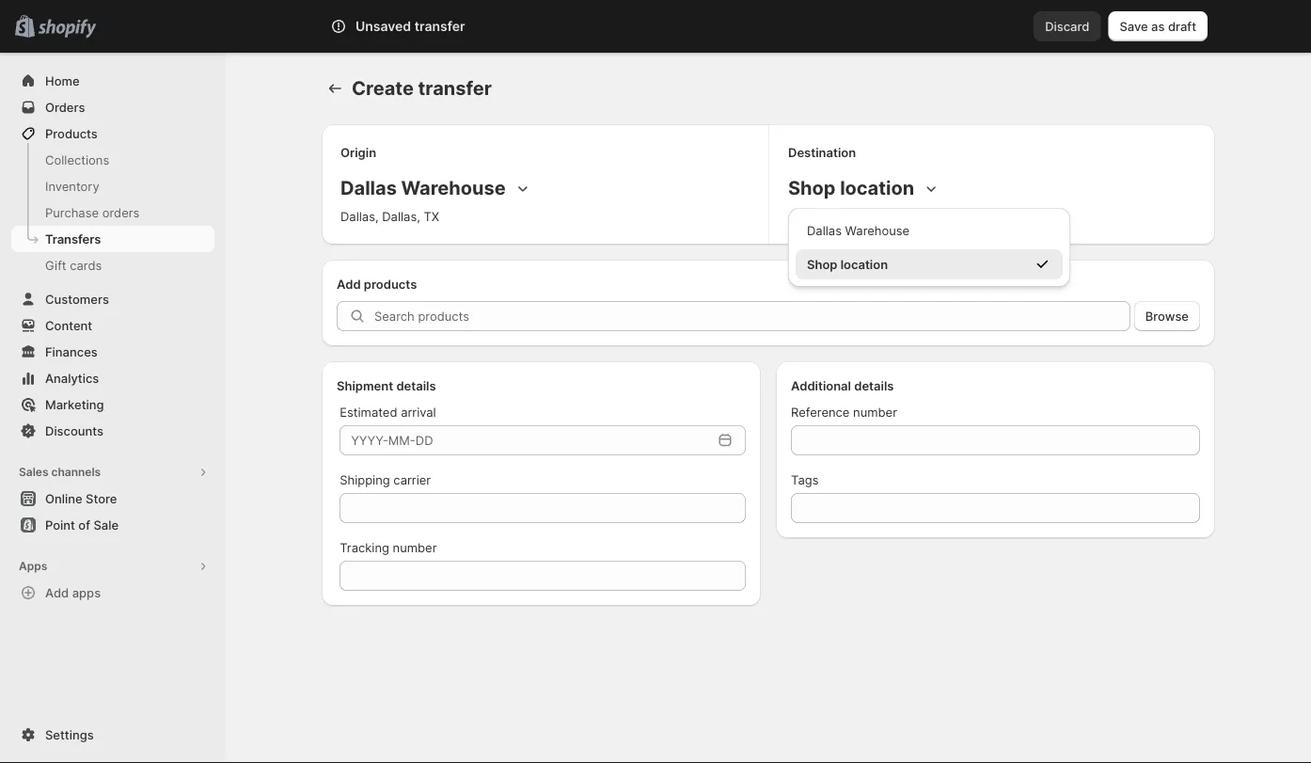 Task type: locate. For each thing, give the bounding box(es) containing it.
dallas warehouse inside dropdown button
[[341, 176, 506, 199]]

orders
[[45, 100, 85, 114]]

transfer for unsaved transfer
[[415, 18, 465, 34]]

Estimated arrival text field
[[340, 425, 712, 455]]

shop location
[[788, 176, 915, 199], [807, 257, 888, 271]]

1 vertical spatial transfer
[[418, 77, 492, 100]]

1 horizontal spatial dallas warehouse
[[807, 223, 910, 238]]

carrier
[[394, 472, 431, 487]]

dallas down the shop location dropdown button
[[807, 223, 842, 238]]

dallas warehouse for locations list list box
[[807, 223, 910, 238]]

arrival
[[401, 405, 436, 419]]

online store
[[45, 491, 117, 506]]

1 horizontal spatial number
[[853, 405, 898, 419]]

shipment details
[[337, 378, 436, 393]]

0 vertical spatial transfer
[[415, 18, 465, 34]]

2 dallas, from the left
[[382, 209, 420, 223]]

1 vertical spatial number
[[393, 540, 437, 555]]

Reference number text field
[[791, 425, 1200, 455]]

0 vertical spatial location
[[840, 176, 915, 199]]

shop down the destination
[[788, 176, 836, 199]]

dallas, down origin at the left of page
[[341, 209, 379, 223]]

store
[[86, 491, 117, 506]]

products link
[[11, 120, 215, 147]]

point of sale button
[[0, 512, 226, 538]]

shipping
[[340, 472, 390, 487]]

0 horizontal spatial dallas
[[341, 176, 397, 199]]

number for reference number
[[853, 405, 898, 419]]

0 horizontal spatial details
[[396, 378, 436, 393]]

finances link
[[11, 339, 215, 365]]

dallas warehouse up tx
[[341, 176, 506, 199]]

1 horizontal spatial dallas
[[807, 223, 842, 238]]

0 horizontal spatial warehouse
[[401, 176, 506, 199]]

1 vertical spatial shop
[[807, 257, 838, 271]]

shop down the shop location dropdown button
[[807, 257, 838, 271]]

dallas warehouse inside locations list list box
[[807, 223, 910, 238]]

shop
[[788, 176, 836, 199], [807, 257, 838, 271]]

shop location option
[[788, 246, 1071, 279]]

1 horizontal spatial warehouse
[[845, 223, 910, 238]]

warehouse
[[401, 176, 506, 199], [845, 223, 910, 238]]

0 horizontal spatial number
[[393, 540, 437, 555]]

location down the shop location dropdown button
[[841, 257, 888, 271]]

warehouse for locations list list box
[[845, 223, 910, 238]]

2 details from the left
[[854, 378, 894, 393]]

0 horizontal spatial dallas,
[[341, 209, 379, 223]]

add inside button
[[45, 585, 69, 600]]

estimated arrival
[[340, 405, 436, 419]]

dallas inside dropdown button
[[341, 176, 397, 199]]

location
[[840, 176, 915, 199], [841, 257, 888, 271]]

collections
[[45, 152, 109, 167]]

dallas
[[341, 176, 397, 199], [807, 223, 842, 238]]

warehouse for dallas warehouse dropdown button
[[401, 176, 506, 199]]

number down additional details
[[853, 405, 898, 419]]

finances
[[45, 344, 98, 359]]

0 horizontal spatial dallas warehouse
[[341, 176, 506, 199]]

search button
[[383, 11, 929, 41]]

purchase orders
[[45, 205, 140, 220]]

shop location inside 'shop location' option
[[807, 257, 888, 271]]

dallas,
[[341, 209, 379, 223], [382, 209, 420, 223]]

0 vertical spatial shop location
[[788, 176, 915, 199]]

sale
[[94, 517, 119, 532]]

transfer
[[415, 18, 465, 34], [418, 77, 492, 100]]

apps button
[[11, 553, 215, 580]]

transfer down search
[[418, 77, 492, 100]]

dallas inside locations list list box
[[807, 223, 842, 238]]

0 vertical spatial dallas
[[341, 176, 397, 199]]

1 vertical spatial dallas
[[807, 223, 842, 238]]

details for shipment details
[[396, 378, 436, 393]]

shipping carrier
[[340, 472, 431, 487]]

content
[[45, 318, 92, 333]]

home
[[45, 73, 80, 88]]

shop inside dropdown button
[[788, 176, 836, 199]]

2 location from the top
[[841, 257, 888, 271]]

save as draft
[[1120, 19, 1197, 33]]

number right the tracking in the left of the page
[[393, 540, 437, 555]]

collections link
[[11, 147, 215, 173]]

add left products
[[337, 277, 361, 291]]

channels
[[51, 465, 101, 479]]

purchase orders link
[[11, 199, 215, 226]]

dallas, left tx
[[382, 209, 420, 223]]

settings
[[45, 727, 94, 742]]

estimated
[[340, 405, 398, 419]]

details
[[396, 378, 436, 393], [854, 378, 894, 393]]

1 vertical spatial add
[[45, 585, 69, 600]]

products
[[45, 126, 98, 141]]

warehouse inside locations list list box
[[845, 223, 910, 238]]

browse
[[1146, 309, 1189, 323]]

details up reference number
[[854, 378, 894, 393]]

details up arrival
[[396, 378, 436, 393]]

0 vertical spatial shop
[[788, 176, 836, 199]]

reference
[[791, 405, 850, 419]]

1 horizontal spatial add
[[337, 277, 361, 291]]

as
[[1152, 19, 1165, 33]]

1 details from the left
[[396, 378, 436, 393]]

dallas warehouse button
[[337, 173, 536, 203]]

discounts link
[[11, 418, 215, 444]]

add apps
[[45, 585, 101, 600]]

0 vertical spatial warehouse
[[401, 176, 506, 199]]

transfer right unsaved at the left of the page
[[415, 18, 465, 34]]

analytics link
[[11, 365, 215, 391]]

0 vertical spatial add
[[337, 277, 361, 291]]

browse button
[[1134, 301, 1200, 331]]

location inside 'shop location' option
[[841, 257, 888, 271]]

dallas warehouse
[[341, 176, 506, 199], [807, 223, 910, 238]]

1 vertical spatial shop location
[[807, 257, 888, 271]]

dallas up dallas, dallas, tx
[[341, 176, 397, 199]]

1 vertical spatial warehouse
[[845, 223, 910, 238]]

cards
[[70, 258, 102, 272]]

orders
[[102, 205, 140, 220]]

transfers
[[45, 231, 101, 246]]

location down the destination
[[840, 176, 915, 199]]

warehouse inside dallas warehouse dropdown button
[[401, 176, 506, 199]]

1 horizontal spatial details
[[854, 378, 894, 393]]

add
[[337, 277, 361, 291], [45, 585, 69, 600]]

1 location from the top
[[840, 176, 915, 199]]

transfers link
[[11, 226, 215, 252]]

warehouse down the shop location dropdown button
[[845, 223, 910, 238]]

sales
[[19, 465, 48, 479]]

number
[[853, 405, 898, 419], [393, 540, 437, 555]]

0 vertical spatial number
[[853, 405, 898, 419]]

gift
[[45, 258, 66, 272]]

0 vertical spatial dallas warehouse
[[341, 176, 506, 199]]

shop location down the destination
[[788, 176, 915, 199]]

1 vertical spatial dallas warehouse
[[807, 223, 910, 238]]

online
[[45, 491, 82, 506]]

inventory link
[[11, 173, 215, 199]]

0 horizontal spatial add
[[45, 585, 69, 600]]

shopify image
[[38, 19, 96, 38]]

1 vertical spatial location
[[841, 257, 888, 271]]

orders link
[[11, 94, 215, 120]]

dallas warehouse down the shop location dropdown button
[[807, 223, 910, 238]]

1 horizontal spatial dallas,
[[382, 209, 420, 223]]

add left apps
[[45, 585, 69, 600]]

1 dallas, from the left
[[341, 209, 379, 223]]

warehouse up tx
[[401, 176, 506, 199]]

shop location down the shop location dropdown button
[[807, 257, 888, 271]]

tracking number
[[340, 540, 437, 555]]



Task type: vqa. For each thing, say whether or not it's contained in the screenshot.
'Save as draft'
yes



Task type: describe. For each thing, give the bounding box(es) containing it.
customers link
[[11, 286, 215, 312]]

point of sale link
[[11, 512, 215, 538]]

discard
[[1045, 19, 1090, 33]]

additional
[[791, 378, 851, 393]]

settings link
[[11, 722, 215, 748]]

add for add apps
[[45, 585, 69, 600]]

transfer for create transfer
[[418, 77, 492, 100]]

content link
[[11, 312, 215, 339]]

gift cards link
[[11, 252, 215, 278]]

create
[[352, 77, 414, 100]]

shipment
[[337, 378, 393, 393]]

save
[[1120, 19, 1148, 33]]

create transfer
[[352, 77, 492, 100]]

save as draft button
[[1109, 11, 1208, 41]]

destination
[[788, 145, 856, 159]]

online store link
[[11, 485, 215, 512]]

dallas warehouse for dallas warehouse dropdown button
[[341, 176, 506, 199]]

unsaved
[[356, 18, 411, 34]]

point of sale
[[45, 517, 119, 532]]

discard link
[[1034, 11, 1101, 41]]

analytics
[[45, 371, 99, 385]]

number for tracking number
[[393, 540, 437, 555]]

of
[[78, 517, 90, 532]]

add products
[[337, 277, 417, 291]]

draft
[[1168, 19, 1197, 33]]

search
[[413, 19, 454, 33]]

dallas for locations list list box
[[807, 223, 842, 238]]

Search products text field
[[374, 301, 1131, 331]]

origin
[[341, 145, 376, 159]]

unsaved transfer
[[356, 18, 465, 34]]

Tags text field
[[791, 493, 1200, 523]]

inventory
[[45, 179, 99, 193]]

Shipping carrier text field
[[340, 493, 746, 523]]

locations list list box
[[788, 215, 1071, 279]]

products
[[364, 277, 417, 291]]

additional details
[[791, 378, 894, 393]]

purchase
[[45, 205, 99, 220]]

marketing
[[45, 397, 104, 412]]

dallas, dallas, tx
[[341, 209, 440, 223]]

tracking
[[340, 540, 389, 555]]

apps
[[19, 559, 47, 573]]

shop inside option
[[807, 257, 838, 271]]

reference number
[[791, 405, 898, 419]]

details for additional details
[[854, 378, 894, 393]]

sales channels
[[19, 465, 101, 479]]

apps
[[72, 585, 101, 600]]

location inside the shop location dropdown button
[[840, 176, 915, 199]]

online store button
[[0, 485, 226, 512]]

add apps button
[[11, 580, 215, 606]]

sales channels button
[[11, 459, 215, 485]]

tx
[[424, 209, 440, 223]]

customers
[[45, 292, 109, 306]]

shop location inside the shop location dropdown button
[[788, 176, 915, 199]]

gift cards
[[45, 258, 102, 272]]

marketing link
[[11, 391, 215, 418]]

point
[[45, 517, 75, 532]]

shop location button
[[785, 173, 945, 203]]

add for add products
[[337, 277, 361, 291]]

home link
[[11, 68, 215, 94]]

tags
[[791, 472, 819, 487]]

Tracking number text field
[[340, 561, 746, 591]]

discounts
[[45, 423, 103, 438]]

dallas for dallas warehouse dropdown button
[[341, 176, 397, 199]]



